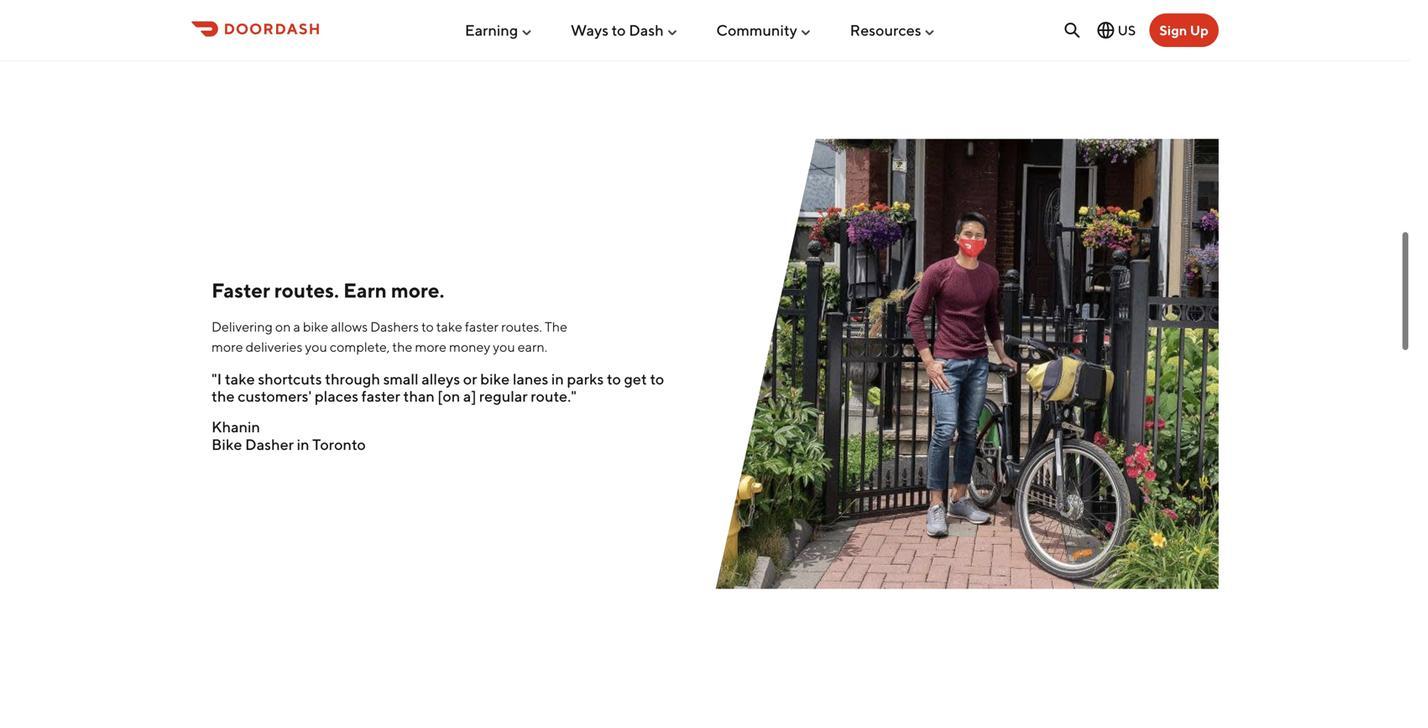Task type: describe. For each thing, give the bounding box(es) containing it.
resources
[[850, 21, 922, 39]]

deliveries
[[246, 318, 303, 334]]

2 you from the left
[[493, 318, 515, 334]]

"i take shortcuts through small alleys or bike lanes in parks to get to the customers' places faster than [on a] regular route."
[[212, 349, 664, 384]]

regular
[[479, 366, 528, 384]]

customers'
[[238, 366, 312, 384]]

community
[[717, 21, 798, 39]]

sign up button
[[1150, 13, 1219, 47]]

the inside delivering on a bike allows dashers to take faster routes. the more deliveries you complete, the more money you earn.
[[392, 318, 413, 334]]

dx spotlight khanin1 image
[[715, 118, 1219, 568]]

complete,
[[330, 318, 390, 334]]

faster inside "i take shortcuts through small alleys or bike lanes in parks to get to the customers' places faster than [on a] regular route."
[[362, 366, 400, 384]]

the inside "i take shortcuts through small alleys or bike lanes in parks to get to the customers' places faster than [on a] regular route."
[[212, 366, 235, 384]]

us
[[1118, 22, 1136, 38]]

up
[[1190, 22, 1209, 38]]

ways
[[571, 21, 609, 39]]

route."
[[531, 366, 577, 384]]

lanes
[[513, 349, 549, 367]]

to left get
[[607, 349, 621, 367]]

1 more from the left
[[212, 318, 243, 334]]

faster inside delivering on a bike allows dashers to take faster routes. the more deliveries you complete, the more money you earn.
[[465, 297, 499, 313]]

to inside delivering on a bike allows dashers to take faster routes. the more deliveries you complete, the more money you earn.
[[421, 297, 434, 313]]

earning
[[465, 21, 518, 39]]

to inside 'link'
[[612, 21, 626, 39]]

toronto
[[312, 414, 366, 432]]

places
[[315, 366, 359, 384]]



Task type: locate. For each thing, give the bounding box(es) containing it.
take inside delivering on a bike allows dashers to take faster routes. the more deliveries you complete, the more money you earn.
[[436, 297, 463, 313]]

delivering on a bike allows dashers to take faster routes. the more deliveries you complete, the more money you earn.
[[212, 297, 568, 334]]

shortcuts
[[258, 349, 322, 367]]

1 vertical spatial in
[[297, 414, 309, 432]]

ways to dash link
[[571, 14, 679, 46]]

in inside the khanin bike dasher in toronto
[[297, 414, 309, 432]]

0 vertical spatial faster
[[465, 297, 499, 313]]

sign up
[[1160, 22, 1209, 38]]

parks
[[567, 349, 604, 367]]

a
[[293, 297, 300, 313]]

bike inside "i take shortcuts through small alleys or bike lanes in parks to get to the customers' places faster than [on a] regular route."
[[480, 349, 510, 367]]

1 you from the left
[[305, 318, 327, 334]]

sign
[[1160, 22, 1188, 38]]

[on
[[438, 366, 460, 384]]

earning link
[[465, 14, 533, 46]]

take up money on the top of the page
[[436, 297, 463, 313]]

in
[[552, 349, 564, 367], [297, 414, 309, 432]]

you up "shortcuts"
[[305, 318, 327, 334]]

0 vertical spatial take
[[436, 297, 463, 313]]

faster up money on the top of the page
[[465, 297, 499, 313]]

dashers
[[370, 297, 419, 313]]

get
[[624, 349, 647, 367]]

1 vertical spatial bike
[[480, 349, 510, 367]]

1 vertical spatial take
[[225, 349, 255, 367]]

0 horizontal spatial faster
[[362, 366, 400, 384]]

routes.
[[501, 297, 542, 313]]

dash
[[629, 21, 664, 39]]

to
[[612, 21, 626, 39], [421, 297, 434, 313], [607, 349, 621, 367], [650, 349, 664, 367]]

0 horizontal spatial the
[[212, 366, 235, 384]]

0 horizontal spatial more
[[212, 318, 243, 334]]

to right dashers
[[421, 297, 434, 313]]

bike
[[303, 297, 328, 313], [480, 349, 510, 367]]

more
[[212, 318, 243, 334], [415, 318, 447, 334]]

take right "i
[[225, 349, 255, 367]]

khanin
[[212, 397, 260, 415]]

1 horizontal spatial more
[[415, 318, 447, 334]]

bike inside delivering on a bike allows dashers to take faster routes. the more deliveries you complete, the more money you earn.
[[303, 297, 328, 313]]

1 vertical spatial faster
[[362, 366, 400, 384]]

1 horizontal spatial bike
[[480, 349, 510, 367]]

through
[[325, 349, 380, 367]]

to left dash
[[612, 21, 626, 39]]

faster left than
[[362, 366, 400, 384]]

faster
[[465, 297, 499, 313], [362, 366, 400, 384]]

globe line image
[[1096, 20, 1116, 40]]

the
[[392, 318, 413, 334], [212, 366, 235, 384]]

1 horizontal spatial the
[[392, 318, 413, 334]]

in inside "i take shortcuts through small alleys or bike lanes in parks to get to the customers' places faster than [on a] regular route."
[[552, 349, 564, 367]]

you
[[305, 318, 327, 334], [493, 318, 515, 334]]

"i
[[212, 349, 222, 367]]

earn.
[[518, 318, 548, 334]]

1 vertical spatial the
[[212, 366, 235, 384]]

bike right a
[[303, 297, 328, 313]]

1 horizontal spatial you
[[493, 318, 515, 334]]

0 horizontal spatial in
[[297, 414, 309, 432]]

or
[[463, 349, 477, 367]]

money
[[449, 318, 491, 334]]

more down delivering
[[212, 318, 243, 334]]

the
[[545, 297, 568, 313]]

bike
[[212, 414, 242, 432]]

in right dasher
[[297, 414, 309, 432]]

ways to dash
[[571, 21, 664, 39]]

community link
[[717, 14, 813, 46]]

to right get
[[650, 349, 664, 367]]

0 vertical spatial the
[[392, 318, 413, 334]]

the down dashers
[[392, 318, 413, 334]]

bike right or
[[480, 349, 510, 367]]

0 horizontal spatial you
[[305, 318, 327, 334]]

0 horizontal spatial bike
[[303, 297, 328, 313]]

0 horizontal spatial take
[[225, 349, 255, 367]]

than
[[403, 366, 435, 384]]

2 more from the left
[[415, 318, 447, 334]]

1 horizontal spatial faster
[[465, 297, 499, 313]]

take inside "i take shortcuts through small alleys or bike lanes in parks to get to the customers' places faster than [on a] regular route."
[[225, 349, 255, 367]]

khanin bike dasher in toronto
[[212, 397, 366, 432]]

a]
[[463, 366, 476, 384]]

the up khanin at left bottom
[[212, 366, 235, 384]]

delivering
[[212, 297, 273, 313]]

0 vertical spatial in
[[552, 349, 564, 367]]

resources link
[[850, 14, 937, 46]]

allows
[[331, 297, 368, 313]]

in right lanes
[[552, 349, 564, 367]]

1 horizontal spatial take
[[436, 297, 463, 313]]

more up alleys
[[415, 318, 447, 334]]

1 horizontal spatial in
[[552, 349, 564, 367]]

0 vertical spatial bike
[[303, 297, 328, 313]]

you down "routes."
[[493, 318, 515, 334]]

alleys
[[422, 349, 460, 367]]

dasher
[[245, 414, 294, 432]]

take
[[436, 297, 463, 313], [225, 349, 255, 367]]

on
[[275, 297, 291, 313]]

small
[[383, 349, 419, 367]]



Task type: vqa. For each thing, say whether or not it's contained in the screenshot.
Accidental Coverage
no



